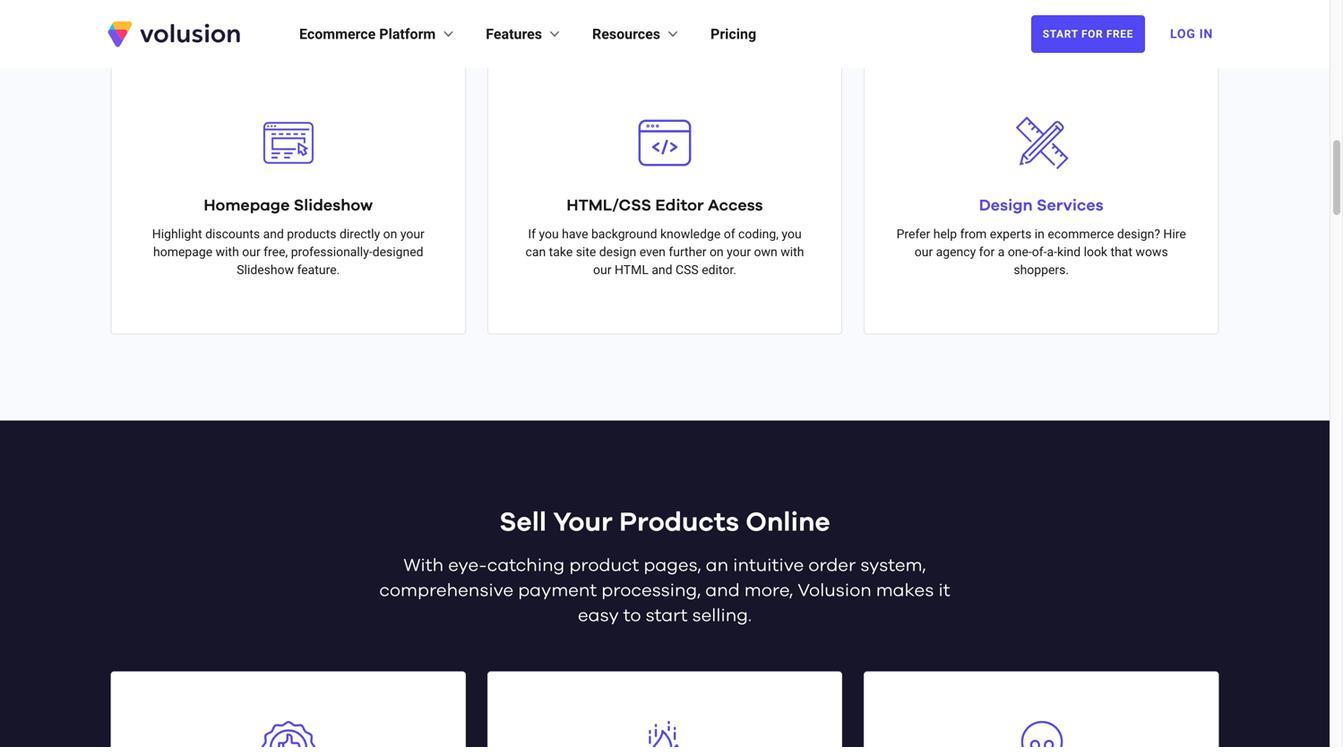 Task type: vqa. For each thing, say whether or not it's contained in the screenshot.
keep within the Our insightful management system lets you see purchase history and contact information so you can keep a pulse on your customers.
no



Task type: describe. For each thing, give the bounding box(es) containing it.
html/css editor access
[[567, 198, 763, 214]]

shoppers.
[[1014, 263, 1069, 278]]

kind
[[1057, 245, 1081, 260]]

editor.
[[702, 263, 737, 278]]

with inside highlight discounts and products directly on your homepage with our free, professionally-designed slideshow feature.
[[216, 245, 239, 260]]

design?
[[1117, 227, 1160, 242]]

an
[[706, 557, 729, 575]]

sell
[[499, 510, 547, 537]]

free
[[1107, 28, 1134, 40]]

and inside if you have background knowledge of coding, you can take site design even further on your own with our html and css editor.
[[652, 263, 673, 278]]

and inside highlight discounts and products directly on your homepage with our free, professionally-designed slideshow feature.
[[263, 227, 284, 242]]

slideshow inside highlight discounts and products directly on your homepage with our free, professionally-designed slideshow feature.
[[237, 263, 294, 278]]

own
[[754, 245, 778, 260]]

with eye-catching product pages, an intuitive order system, comprehensive payment processing, and more, volusion makes it easy to start selling.
[[379, 557, 950, 625]]

feature.
[[297, 263, 340, 278]]

design
[[979, 198, 1033, 214]]

catching
[[487, 557, 565, 575]]

experts
[[990, 227, 1032, 242]]

intuitive
[[733, 557, 804, 575]]

free,
[[264, 245, 288, 260]]

discounts
[[205, 227, 260, 242]]

html/css
[[567, 198, 651, 214]]

payment
[[518, 582, 597, 600]]

easy
[[578, 607, 619, 625]]

if
[[528, 227, 536, 242]]

css
[[676, 263, 699, 278]]

log in link
[[1160, 14, 1224, 54]]

access
[[708, 198, 763, 214]]

selling.
[[692, 607, 752, 625]]

from
[[960, 227, 987, 242]]

log
[[1170, 26, 1196, 41]]

with
[[404, 557, 444, 575]]

more,
[[744, 582, 793, 600]]

volusion
[[798, 582, 872, 600]]

design services
[[979, 198, 1104, 214]]

order
[[809, 557, 856, 575]]

have
[[562, 227, 588, 242]]

coding,
[[738, 227, 779, 242]]

professionally-
[[291, 245, 373, 260]]

a-
[[1047, 245, 1057, 260]]

that
[[1111, 245, 1133, 260]]

background
[[591, 227, 657, 242]]

processing,
[[602, 582, 701, 600]]

agency
[[936, 245, 976, 260]]

designed
[[373, 245, 423, 260]]

highlight discounts and products directly on your homepage with our free, professionally-designed slideshow feature.
[[152, 227, 425, 278]]

editor
[[655, 198, 704, 214]]

on inside highlight discounts and products directly on your homepage with our free, professionally-designed slideshow feature.
[[383, 227, 397, 242]]

eye-
[[448, 557, 487, 575]]

wows
[[1136, 245, 1168, 260]]

design services link
[[979, 198, 1104, 214]]

hire
[[1164, 227, 1186, 242]]

prefer help from experts in ecommerce design? hire our agency for a one-of-a-kind look that wows shoppers.
[[897, 227, 1186, 278]]

and inside with eye-catching product pages, an intuitive order system, comprehensive payment processing, and more, volusion makes it easy to start selling.
[[706, 582, 740, 600]]

your
[[553, 510, 613, 537]]

on inside if you have background knowledge of coding, you can take site design even further on your own with our html and css editor.
[[710, 245, 724, 260]]

homepage
[[153, 245, 213, 260]]

of-
[[1032, 245, 1047, 260]]

start for free
[[1043, 28, 1134, 40]]

sell your products online
[[499, 510, 830, 537]]

2 you from the left
[[782, 227, 802, 242]]

our inside highlight discounts and products directly on your homepage with our free, professionally-designed slideshow feature.
[[242, 245, 261, 260]]

take
[[549, 245, 573, 260]]



Task type: locate. For each thing, give the bounding box(es) containing it.
start for free link
[[1031, 15, 1145, 53]]

makes
[[876, 582, 934, 600]]

2 with from the left
[[781, 245, 804, 260]]

2 vertical spatial and
[[706, 582, 740, 600]]

with
[[216, 245, 239, 260], [781, 245, 804, 260]]

ecommerce
[[299, 26, 376, 43]]

features button
[[486, 23, 564, 45]]

to
[[624, 607, 641, 625]]

prefer
[[897, 227, 930, 242]]

your inside highlight discounts and products directly on your homepage with our free, professionally-designed slideshow feature.
[[400, 227, 425, 242]]

and up free,
[[263, 227, 284, 242]]

1 horizontal spatial your
[[727, 245, 751, 260]]

with inside if you have background knowledge of coding, you can take site design even further on your own with our html and css editor.
[[781, 245, 804, 260]]

1 vertical spatial slideshow
[[237, 263, 294, 278]]

our down design
[[593, 263, 612, 278]]

with down discounts
[[216, 245, 239, 260]]

2 horizontal spatial our
[[915, 245, 933, 260]]

services
[[1037, 198, 1104, 214]]

highlight
[[152, 227, 202, 242]]

1 vertical spatial on
[[710, 245, 724, 260]]

and
[[263, 227, 284, 242], [652, 263, 673, 278], [706, 582, 740, 600]]

1 vertical spatial your
[[727, 245, 751, 260]]

our down prefer
[[915, 245, 933, 260]]

system,
[[861, 557, 926, 575]]

look
[[1084, 245, 1108, 260]]

your down of
[[727, 245, 751, 260]]

help
[[934, 227, 957, 242]]

our inside if you have background knowledge of coding, you can take site design even further on your own with our html and css editor.
[[593, 263, 612, 278]]

our left free,
[[242, 245, 261, 260]]

further
[[669, 245, 707, 260]]

1 horizontal spatial our
[[593, 263, 612, 278]]

0 horizontal spatial your
[[400, 227, 425, 242]]

can
[[526, 245, 546, 260]]

in
[[1035, 227, 1045, 242]]

one-
[[1008, 245, 1032, 260]]

platform
[[379, 26, 436, 43]]

you
[[539, 227, 559, 242], [782, 227, 802, 242]]

if you have background knowledge of coding, you can take site design even further on your own with our html and css editor.
[[526, 227, 804, 278]]

products
[[619, 510, 739, 537]]

slideshow
[[294, 198, 373, 214], [237, 263, 294, 278]]

0 vertical spatial on
[[383, 227, 397, 242]]

comprehensive
[[379, 582, 514, 600]]

it
[[939, 582, 950, 600]]

ecommerce platform
[[299, 26, 436, 43]]

homepage slideshow
[[204, 198, 373, 214]]

0 vertical spatial and
[[263, 227, 284, 242]]

homepage
[[204, 198, 290, 214]]

0 horizontal spatial with
[[216, 245, 239, 260]]

your inside if you have background knowledge of coding, you can take site design even further on your own with our html and css editor.
[[727, 245, 751, 260]]

log in
[[1170, 26, 1213, 41]]

even
[[640, 245, 666, 260]]

0 horizontal spatial our
[[242, 245, 261, 260]]

resources button
[[592, 23, 682, 45]]

our inside 'prefer help from experts in ecommerce design? hire our agency for a one-of-a-kind look that wows shoppers.'
[[915, 245, 933, 260]]

1 you from the left
[[539, 227, 559, 242]]

1 horizontal spatial you
[[782, 227, 802, 242]]

you right the coding,
[[782, 227, 802, 242]]

design
[[599, 245, 637, 260]]

1 horizontal spatial with
[[781, 245, 804, 260]]

start
[[1043, 28, 1078, 40]]

1 horizontal spatial and
[[652, 263, 673, 278]]

slideshow down free,
[[237, 263, 294, 278]]

ecommerce platform button
[[299, 23, 457, 45]]

online
[[746, 510, 830, 537]]

your up designed
[[400, 227, 425, 242]]

ecommerce
[[1048, 227, 1114, 242]]

resources
[[592, 26, 660, 43]]

start
[[646, 607, 688, 625]]

directly
[[340, 227, 380, 242]]

and down even
[[652, 263, 673, 278]]

for
[[979, 245, 995, 260]]

and up selling.
[[706, 582, 740, 600]]

your
[[400, 227, 425, 242], [727, 245, 751, 260]]

pricing
[[711, 26, 756, 43]]

pricing link
[[711, 23, 756, 45]]

slideshow up products on the top
[[294, 198, 373, 214]]

pages,
[[644, 557, 701, 575]]

0 horizontal spatial you
[[539, 227, 559, 242]]

2 horizontal spatial and
[[706, 582, 740, 600]]

0 vertical spatial your
[[400, 227, 425, 242]]

products
[[287, 227, 336, 242]]

0 vertical spatial slideshow
[[294, 198, 373, 214]]

with right own
[[781, 245, 804, 260]]

1 with from the left
[[216, 245, 239, 260]]

on
[[383, 227, 397, 242], [710, 245, 724, 260]]

0 horizontal spatial on
[[383, 227, 397, 242]]

1 vertical spatial and
[[652, 263, 673, 278]]

product
[[569, 557, 639, 575]]

of
[[724, 227, 735, 242]]

a
[[998, 245, 1005, 260]]

knowledge
[[660, 227, 721, 242]]

on up designed
[[383, 227, 397, 242]]

our
[[242, 245, 261, 260], [915, 245, 933, 260], [593, 263, 612, 278]]

0 horizontal spatial and
[[263, 227, 284, 242]]

features
[[486, 26, 542, 43]]

html
[[615, 263, 649, 278]]

1 horizontal spatial on
[[710, 245, 724, 260]]

in
[[1200, 26, 1213, 41]]

you right if
[[539, 227, 559, 242]]

site
[[576, 245, 596, 260]]

for
[[1082, 28, 1103, 40]]

on up editor.
[[710, 245, 724, 260]]



